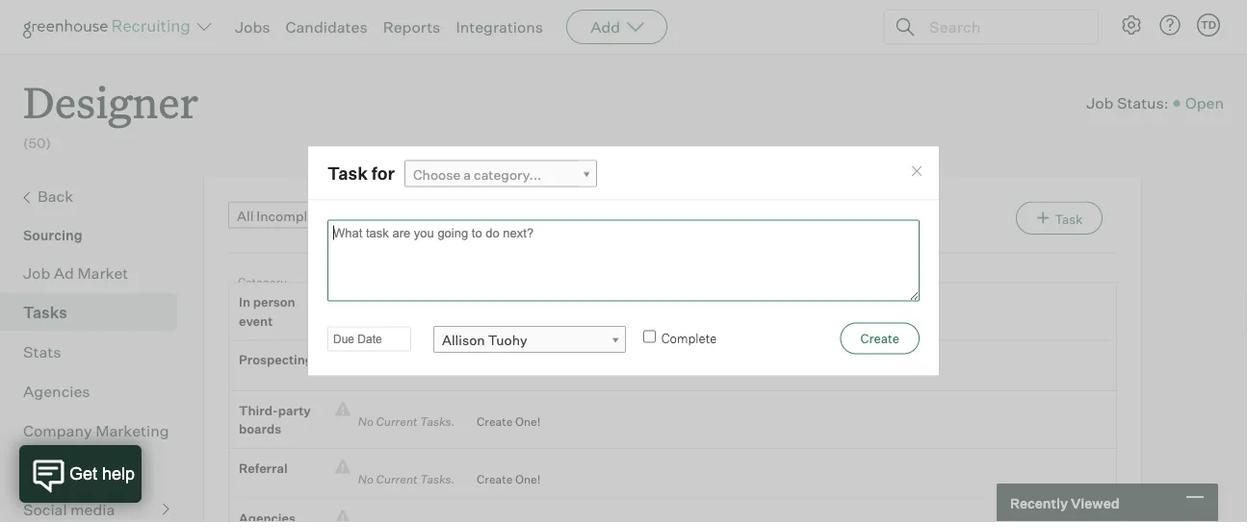 Task type: locate. For each thing, give the bounding box(es) containing it.
market
[[77, 264, 128, 283]]

create for in person event
[[477, 295, 513, 310]]

choose a category...
[[413, 166, 542, 183]]

0 vertical spatial job
[[1087, 94, 1114, 113]]

1 horizontal spatial job
[[1087, 94, 1114, 113]]

designer link
[[23, 54, 198, 134]]

job left ad
[[23, 264, 50, 283]]

0 horizontal spatial task
[[327, 162, 368, 184]]

3 current from the top
[[376, 415, 418, 430]]

jobs
[[235, 17, 270, 37]]

designer (50)
[[23, 73, 198, 152]]

task
[[327, 162, 368, 184], [1055, 212, 1083, 227]]

no current tasks.
[[351, 295, 462, 310], [351, 365, 462, 379], [351, 415, 462, 430], [351, 473, 462, 488]]

agencies link
[[23, 380, 170, 403]]

job for job ad market
[[23, 264, 50, 283]]

one!
[[515, 295, 541, 310], [515, 365, 541, 379], [515, 415, 541, 430], [515, 473, 541, 488]]

4 no current tasks. from the top
[[351, 473, 462, 488]]

allison
[[442, 332, 485, 349]]

3 create one! from the top
[[477, 415, 541, 430]]

one! for prospecting
[[515, 365, 541, 379]]

4 no from the top
[[358, 473, 374, 488]]

tasks up stats
[[23, 303, 67, 322]]

create one! for third-party boards
[[477, 415, 541, 430]]

4 one! from the top
[[515, 473, 541, 488]]

1 create one! link from the top
[[462, 293, 541, 312]]

candidates link
[[286, 17, 368, 37]]

3 no current tasks. from the top
[[351, 415, 462, 430]]

designer
[[23, 73, 198, 130]]

current for in person event
[[376, 295, 418, 310]]

category...
[[474, 166, 542, 183]]

2 current from the top
[[376, 365, 418, 379]]

company marketing link
[[23, 420, 170, 443]]

current for prospecting
[[376, 365, 418, 379]]

greenhouse recruiting image
[[23, 15, 196, 39]]

tasks link
[[23, 301, 170, 324]]

party
[[278, 403, 311, 419]]

2 create one! link from the top
[[462, 363, 541, 382]]

create for prospecting
[[477, 365, 513, 379]]

social media link
[[23, 499, 170, 522]]

tasks
[[330, 208, 367, 225], [23, 303, 67, 322]]

sourcing
[[23, 227, 82, 244]]

1 vertical spatial task
[[1055, 212, 1083, 227]]

no
[[358, 295, 374, 310], [358, 365, 374, 379], [358, 415, 374, 430], [358, 473, 374, 488]]

no for referral
[[358, 473, 374, 488]]

2 create from the top
[[477, 365, 513, 379]]

1 no from the top
[[358, 295, 374, 310]]

task inside dialog
[[327, 162, 368, 184]]

0 vertical spatial task
[[327, 162, 368, 184]]

tasks down task for
[[330, 208, 367, 225]]

3 create one! link from the top
[[462, 413, 541, 432]]

0 horizontal spatial tasks
[[23, 303, 67, 322]]

4 create one! link from the top
[[462, 471, 541, 490]]

td button
[[1197, 13, 1220, 37]]

current
[[376, 295, 418, 310], [376, 365, 418, 379], [376, 415, 418, 430], [376, 473, 418, 488]]

None submit
[[840, 323, 920, 355]]

4 current from the top
[[376, 473, 418, 488]]

1 one! from the top
[[515, 295, 541, 310]]

2 no current tasks. from the top
[[351, 365, 462, 379]]

3 tasks. from the top
[[420, 415, 455, 430]]

1 current from the top
[[376, 295, 418, 310]]

in person event
[[239, 295, 295, 329]]

task for task for
[[327, 162, 368, 184]]

category
[[238, 275, 287, 290]]

open
[[1185, 94, 1224, 113]]

job left status:
[[1087, 94, 1114, 113]]

0 horizontal spatial job
[[23, 264, 50, 283]]

one! for third-party boards
[[515, 415, 541, 430]]

tasks. for referral
[[420, 473, 455, 488]]

all incomplete tasks link
[[228, 202, 404, 230]]

create one! link
[[462, 293, 541, 312], [462, 363, 541, 382], [462, 413, 541, 432], [462, 471, 541, 490]]

1 create one! from the top
[[477, 295, 541, 310]]

4 create one! from the top
[[477, 473, 541, 488]]

current for third-party boards
[[376, 415, 418, 430]]

add
[[591, 17, 620, 37]]

create one! for referral
[[477, 473, 541, 488]]

social media
[[23, 501, 115, 520]]

create
[[477, 295, 513, 310], [477, 365, 513, 379], [477, 415, 513, 430], [477, 473, 513, 488]]

1 no current tasks. from the top
[[351, 295, 462, 310]]

Due Date text field
[[327, 327, 411, 352]]

td
[[1201, 18, 1217, 31]]

create for referral
[[477, 473, 513, 488]]

recently viewed
[[1010, 495, 1120, 512]]

one! for referral
[[515, 473, 541, 488]]

1 tasks. from the top
[[420, 295, 455, 310]]

referrals link
[[23, 459, 170, 482]]

1 create from the top
[[477, 295, 513, 310]]

marketing
[[95, 422, 169, 441]]

complete
[[661, 331, 717, 346]]

3 create from the top
[[477, 415, 513, 430]]

create one! for in person event
[[477, 295, 541, 310]]

job
[[1087, 94, 1114, 113], [23, 264, 50, 283]]

person
[[253, 295, 295, 310]]

task for dialog
[[307, 146, 940, 377]]

choose a category... link
[[405, 160, 597, 188]]

2 tasks. from the top
[[420, 365, 455, 379]]

4 tasks. from the top
[[420, 473, 455, 488]]

tasks.
[[420, 295, 455, 310], [420, 365, 455, 379], [420, 415, 455, 430], [420, 473, 455, 488]]

1 horizontal spatial tasks
[[330, 208, 367, 225]]

stats
[[23, 343, 61, 362]]

create one!
[[477, 295, 541, 310], [477, 365, 541, 379], [477, 415, 541, 430], [477, 473, 541, 488]]

no for prospecting
[[358, 365, 374, 379]]

1 vertical spatial job
[[23, 264, 50, 283]]

configure image
[[1120, 13, 1143, 37]]

3 no from the top
[[358, 415, 374, 430]]

a
[[464, 166, 471, 183]]

1 horizontal spatial task
[[1055, 212, 1083, 227]]

allison tuohy link
[[433, 327, 626, 354]]

3 one! from the top
[[515, 415, 541, 430]]

no current tasks. for referral
[[351, 473, 462, 488]]

4 create from the top
[[477, 473, 513, 488]]

2 one! from the top
[[515, 365, 541, 379]]

company marketing
[[23, 422, 169, 441]]

choose
[[413, 166, 461, 183]]

back link
[[23, 185, 170, 210]]

2 create one! from the top
[[477, 365, 541, 379]]

2 no from the top
[[358, 365, 374, 379]]



Task type: describe. For each thing, give the bounding box(es) containing it.
reports link
[[383, 17, 441, 37]]

social
[[23, 501, 67, 520]]

third-party boards
[[239, 403, 311, 437]]

candidates
[[286, 17, 368, 37]]

stats link
[[23, 341, 170, 364]]

viewed
[[1071, 495, 1120, 512]]

boards
[[239, 422, 281, 437]]

status:
[[1117, 94, 1169, 113]]

jobs link
[[235, 17, 270, 37]]

none submit inside task for dialog
[[840, 323, 920, 355]]

all incomplete tasks
[[237, 208, 367, 225]]

create one! for prospecting
[[477, 365, 541, 379]]

create for third-party boards
[[477, 415, 513, 430]]

job status:
[[1087, 94, 1169, 113]]

one! for in person event
[[515, 295, 541, 310]]

create one! link for in person event
[[462, 293, 541, 312]]

no for in person event
[[358, 295, 374, 310]]

integrations
[[456, 17, 543, 37]]

tasks. for prospecting
[[420, 365, 455, 379]]

no for third-party boards
[[358, 415, 374, 430]]

Complete checkbox
[[643, 331, 656, 343]]

media
[[70, 501, 115, 520]]

(50)
[[23, 135, 51, 152]]

back
[[38, 187, 73, 206]]

integrations link
[[456, 17, 543, 37]]

1 vertical spatial tasks
[[23, 303, 67, 322]]

current for referral
[[376, 473, 418, 488]]

no current tasks. for third-party boards
[[351, 415, 462, 430]]

referrals
[[23, 461, 88, 480]]

job ad market link
[[23, 262, 170, 285]]

event
[[239, 314, 273, 329]]

Search text field
[[925, 13, 1081, 41]]

third-
[[239, 403, 278, 419]]

allison tuohy
[[442, 332, 527, 349]]

reports
[[383, 17, 441, 37]]

td button
[[1193, 10, 1224, 40]]

create one! link for prospecting
[[462, 363, 541, 382]]

in
[[239, 295, 250, 310]]

incomplete
[[257, 208, 327, 225]]

add button
[[566, 10, 668, 44]]

job ad market
[[23, 264, 128, 283]]

no current tasks. for prospecting
[[351, 365, 462, 379]]

create one! link for third-party boards
[[462, 413, 541, 432]]

ad
[[54, 264, 74, 283]]

company
[[23, 422, 92, 441]]

job for job status:
[[1087, 94, 1114, 113]]

What task are you going to do next? text field
[[327, 220, 920, 302]]

all
[[237, 208, 254, 225]]

0 vertical spatial tasks
[[330, 208, 367, 225]]

tuohy
[[488, 332, 527, 349]]

close image
[[909, 164, 925, 179]]

no current tasks. for in person event
[[351, 295, 462, 310]]

task for
[[327, 162, 395, 184]]

recently
[[1010, 495, 1068, 512]]

agencies
[[23, 382, 90, 401]]

referral
[[239, 461, 288, 476]]

task for task
[[1055, 212, 1083, 227]]

for
[[371, 162, 395, 184]]

prospecting
[[239, 353, 313, 368]]

create one! link for referral
[[462, 471, 541, 490]]

tasks. for third-party boards
[[420, 415, 455, 430]]

tasks. for in person event
[[420, 295, 455, 310]]



Task type: vqa. For each thing, say whether or not it's contained in the screenshot.
Marketing
yes



